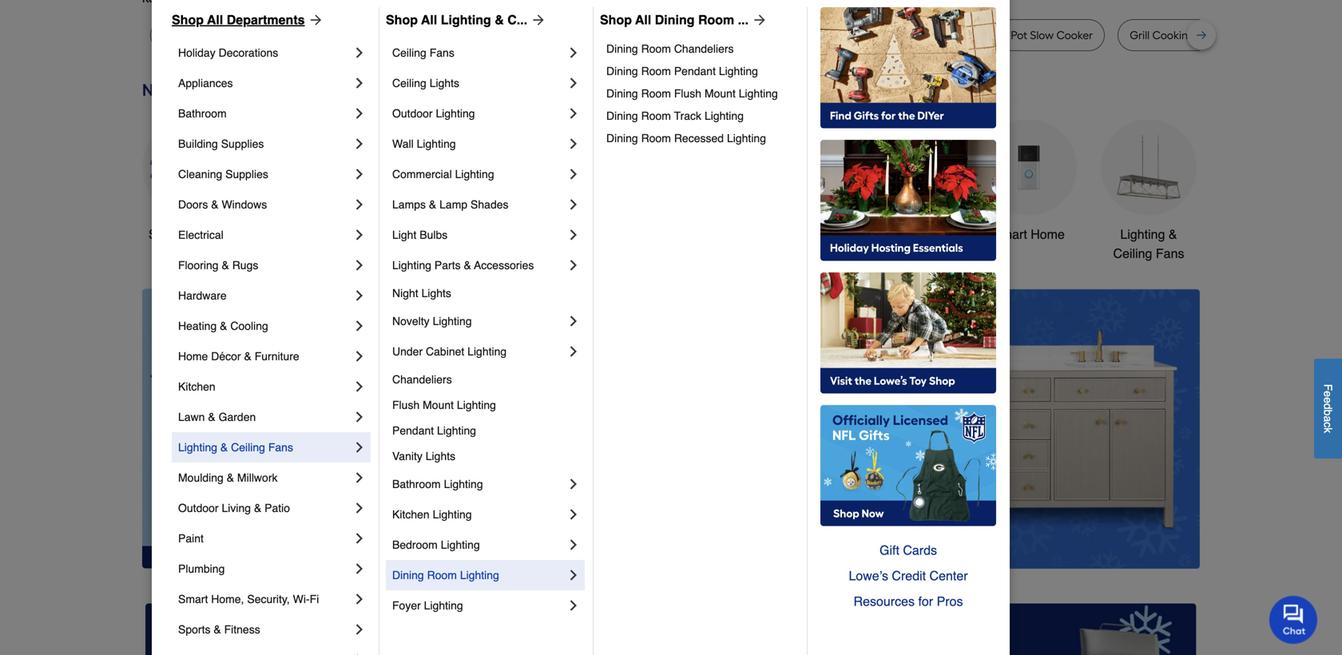 Task type: describe. For each thing, give the bounding box(es) containing it.
chevron right image for lighting parts & accessories
[[566, 257, 582, 273]]

d
[[1322, 403, 1335, 410]]

sports
[[178, 623, 211, 636]]

up to 35 percent off select small appliances. image
[[505, 604, 838, 655]]

lowe's credit center
[[849, 569, 968, 583]]

chandeliers link
[[392, 367, 582, 392]]

chevron right image for plumbing
[[352, 561, 368, 577]]

lighting inside lighting & ceiling fans
[[1121, 227, 1166, 242]]

ceiling inside lighting & ceiling fans
[[1114, 246, 1153, 261]]

chevron right image for appliances
[[352, 75, 368, 91]]

up to 30 percent off select grills and accessories. image
[[864, 604, 1197, 655]]

dining room track lighting link
[[607, 105, 796, 127]]

lighting parts & accessories
[[392, 259, 534, 272]]

chevron right image for building supplies
[[352, 136, 368, 152]]

visit the lowe's toy shop. image
[[821, 273, 997, 394]]

dining room pendant lighting link
[[607, 60, 796, 82]]

kitchen lighting link
[[392, 499, 566, 530]]

holiday hosting essentials. image
[[821, 140, 997, 261]]

kitchen link
[[178, 372, 352, 402]]

chevron right image for wall lighting
[[566, 136, 582, 152]]

chevron right image for ceiling lights
[[566, 75, 582, 91]]

room for recessed
[[641, 132, 671, 145]]

chevron right image for bathroom lighting
[[566, 476, 582, 492]]

room for lighting
[[427, 569, 457, 582]]

chevron right image for electrical
[[352, 227, 368, 243]]

room left ...
[[698, 12, 735, 27]]

officially licensed n f l gifts. shop now. image
[[821, 405, 997, 527]]

gift
[[880, 543, 900, 558]]

microwave
[[478, 28, 533, 42]]

supplies for cleaning supplies
[[225, 168, 268, 181]]

0 horizontal spatial fans
[[268, 441, 293, 454]]

crock for crock pot
[[262, 28, 292, 42]]

1 horizontal spatial lighting & ceiling fans
[[1114, 227, 1185, 261]]

moulding
[[178, 471, 224, 484]]

pot for instant pot
[[925, 28, 942, 42]]

2 cooking from the left
[[1153, 28, 1195, 42]]

flush inside flush mount lighting link
[[392, 399, 420, 412]]

smart home
[[993, 227, 1065, 242]]

tools inside outdoor tools & equipment
[[793, 227, 823, 242]]

& inside lighting & ceiling fans
[[1169, 227, 1178, 242]]

lights for vanity lights
[[426, 450, 456, 463]]

flush mount lighting
[[392, 399, 496, 412]]

chevron right image for foyer lighting
[[566, 598, 582, 614]]

chevron right image for under cabinet lighting
[[566, 344, 582, 360]]

foyer
[[392, 599, 421, 612]]

electrical
[[178, 229, 224, 241]]

pendant lighting
[[392, 424, 476, 437]]

scroll to item #4 image
[[847, 540, 885, 546]]

novelty
[[392, 315, 430, 328]]

novelty lighting
[[392, 315, 472, 328]]

arrow left image
[[440, 429, 456, 445]]

triple
[[348, 28, 375, 42]]

light
[[392, 229, 417, 241]]

chevron right image for moulding & millwork
[[352, 470, 368, 486]]

shop for shop all dining room ...
[[600, 12, 632, 27]]

dining room recessed lighting
[[607, 132, 766, 145]]

chevron right image for lamps & lamp shades
[[566, 197, 582, 213]]

scroll to item #2 image
[[770, 540, 808, 546]]

decorations for holiday
[[219, 46, 278, 59]]

building supplies
[[178, 137, 264, 150]]

lights for night lights
[[422, 287, 451, 300]]

shop all departments
[[172, 12, 305, 27]]

wall lighting link
[[392, 129, 566, 159]]

holiday decorations link
[[178, 38, 352, 68]]

smart for smart home, security, wi-fi
[[178, 593, 208, 606]]

security,
[[247, 593, 290, 606]]

doors & windows link
[[178, 189, 352, 220]]

chevron right image for sports & fitness
[[352, 622, 368, 638]]

2 slow from the left
[[378, 28, 402, 42]]

bedroom lighting link
[[392, 530, 566, 560]]

& inside outdoor living & patio link
[[254, 502, 262, 515]]

lighting parts & accessories link
[[392, 250, 566, 280]]

crock for crock pot cooking pot
[[738, 28, 767, 42]]

chevron right image for light bulbs
[[566, 227, 582, 243]]

commercial lighting link
[[392, 159, 566, 189]]

chevron right image for kitchen
[[352, 379, 368, 395]]

outdoor tools & equipment link
[[742, 119, 838, 263]]

for
[[919, 594, 934, 609]]

christmas decorations
[[516, 227, 584, 261]]

room for flush
[[641, 87, 671, 100]]

holiday decorations
[[178, 46, 278, 59]]

pros
[[937, 594, 963, 609]]

dining room chandeliers link
[[607, 38, 796, 60]]

sports & fitness
[[178, 623, 260, 636]]

1 e from the top
[[1322, 391, 1335, 397]]

track
[[674, 109, 702, 122]]

lamps
[[392, 198, 426, 211]]

arrow right image inside shop all dining room ... link
[[749, 12, 768, 28]]

bedroom lighting
[[392, 539, 480, 551]]

1 cooker from the left
[[189, 28, 225, 42]]

christmas decorations link
[[502, 119, 598, 263]]

0 vertical spatial home
[[1031, 227, 1065, 242]]

chevron right image for commercial lighting
[[566, 166, 582, 182]]

appliances link
[[178, 68, 352, 98]]

& inside shop all lighting & c... link
[[495, 12, 504, 27]]

moulding & millwork
[[178, 471, 278, 484]]

recessed
[[674, 132, 724, 145]]

plumbing
[[178, 563, 225, 575]]

chevron right image for cleaning supplies
[[352, 166, 368, 182]]

& inside flooring & rugs "link"
[[222, 259, 229, 272]]

chevron right image for lawn & garden
[[352, 409, 368, 425]]

chevron right image for heating & cooling
[[352, 318, 368, 334]]

light bulbs link
[[392, 220, 566, 250]]

gift cards link
[[821, 538, 997, 563]]

dining room flush mount lighting link
[[607, 82, 796, 105]]

microwave countertop
[[478, 28, 594, 42]]

paint link
[[178, 523, 352, 554]]

& inside heating & cooling link
[[220, 320, 227, 332]]

countertop
[[536, 28, 594, 42]]

1 tools from the left
[[415, 227, 445, 242]]

shop all lighting & c...
[[386, 12, 528, 27]]

slow cooker
[[162, 28, 225, 42]]

outdoor for outdoor lighting
[[392, 107, 433, 120]]

grill cooking grate & warming rack
[[1130, 28, 1316, 42]]

1 horizontal spatial arrow right image
[[1171, 429, 1187, 445]]

chevron right image for outdoor living & patio
[[352, 500, 368, 516]]

pot for crock pot
[[294, 28, 311, 42]]

scroll to item #5 element
[[885, 538, 927, 548]]

2 e from the top
[[1322, 397, 1335, 403]]

outdoor lighting
[[392, 107, 475, 120]]

up to 40 percent off select vanities. plus get free local delivery on select vanities. image
[[426, 289, 1200, 569]]

dining for dining room track lighting
[[607, 109, 638, 122]]

a
[[1322, 416, 1335, 422]]

room for pendant
[[641, 65, 671, 78]]

dining for dining room flush mount lighting
[[607, 87, 638, 100]]

recommended searches for you heading
[[142, 0, 1200, 6]]

new deals every day during 25 days of deals image
[[142, 77, 1200, 104]]

c
[[1322, 422, 1335, 428]]

cleaning supplies
[[178, 168, 268, 181]]

cleaning supplies link
[[178, 159, 352, 189]]

building
[[178, 137, 218, 150]]

hardware
[[178, 289, 227, 302]]

& inside "home décor & furniture" link
[[244, 350, 252, 363]]

dining room flush mount lighting
[[607, 87, 778, 100]]

chevron right image for ceiling fans
[[566, 45, 582, 61]]

holiday
[[178, 46, 216, 59]]

chevron right image for hardware
[[352, 288, 368, 304]]

smart home link
[[981, 119, 1077, 244]]

chevron right image for doors & windows
[[352, 197, 368, 213]]

mount inside dining room flush mount lighting link
[[705, 87, 736, 100]]

kitchen for kitchen lighting
[[392, 508, 430, 521]]

vanity
[[392, 450, 423, 463]]

doors
[[178, 198, 208, 211]]



Task type: locate. For each thing, give the bounding box(es) containing it.
all up ceiling fans
[[421, 12, 437, 27]]

cooker up holiday
[[189, 28, 225, 42]]

1 horizontal spatial slow
[[378, 28, 402, 42]]

1 horizontal spatial cooking
[[1153, 28, 1195, 42]]

crock down ...
[[738, 28, 767, 42]]

outdoor down 'moulding'
[[178, 502, 219, 515]]

novelty lighting link
[[392, 306, 566, 336]]

0 vertical spatial decorations
[[219, 46, 278, 59]]

0 horizontal spatial lighting & ceiling fans
[[178, 441, 293, 454]]

bathroom lighting
[[392, 478, 483, 491]]

arrow right image
[[305, 12, 324, 28], [528, 12, 547, 28]]

0 horizontal spatial cooking
[[789, 28, 832, 42]]

accessories
[[474, 259, 534, 272]]

shop for shop all departments
[[172, 12, 204, 27]]

find gifts for the diyer. image
[[821, 7, 997, 129]]

1 vertical spatial fans
[[1156, 246, 1185, 261]]

chevron right image for novelty lighting
[[566, 313, 582, 329]]

shop all deals link
[[142, 119, 238, 244]]

0 vertical spatial outdoor
[[392, 107, 433, 120]]

heating
[[178, 320, 217, 332]]

pot for crock pot cooking pot
[[770, 28, 787, 42]]

supplies
[[221, 137, 264, 150], [225, 168, 268, 181]]

all for lighting
[[421, 12, 437, 27]]

2 shop from the left
[[386, 12, 418, 27]]

1 vertical spatial decorations
[[516, 246, 584, 261]]

1 horizontal spatial home
[[1031, 227, 1065, 242]]

outdoor for outdoor tools & equipment
[[744, 227, 790, 242]]

plumbing link
[[178, 554, 352, 584]]

all up slow cooker
[[207, 12, 223, 27]]

cooker up ceiling fans
[[405, 28, 441, 42]]

lights
[[430, 77, 460, 90], [422, 287, 451, 300], [426, 450, 456, 463]]

shop up triple slow cooker at the top left of the page
[[386, 12, 418, 27]]

0 vertical spatial lighting & ceiling fans link
[[1101, 119, 1197, 263]]

chevron right image for outdoor lighting
[[566, 105, 582, 121]]

mount up pendant lighting
[[423, 399, 454, 412]]

wall lighting
[[392, 137, 456, 150]]

pendant up vanity
[[392, 424, 434, 437]]

5 pot from the left
[[1011, 28, 1028, 42]]

arrow right image inside shop all departments link
[[305, 12, 324, 28]]

outdoor living & patio link
[[178, 493, 352, 523]]

0 horizontal spatial mount
[[423, 399, 454, 412]]

shop these last-minute gifts. $99 or less. quantities are limited and won't last. image
[[142, 289, 400, 569]]

lights for ceiling lights
[[430, 77, 460, 90]]

crock down departments
[[262, 28, 292, 42]]

decorations down shop all departments link
[[219, 46, 278, 59]]

chevron right image for home décor & furniture
[[352, 348, 368, 364]]

2 horizontal spatial fans
[[1156, 246, 1185, 261]]

dining room recessed lighting link
[[607, 127, 796, 149]]

home
[[1031, 227, 1065, 242], [178, 350, 208, 363]]

pot for crock pot slow cooker
[[1011, 28, 1028, 42]]

1 vertical spatial outdoor
[[744, 227, 790, 242]]

chandeliers inside 'link'
[[392, 373, 452, 386]]

& inside outdoor tools & equipment
[[827, 227, 835, 242]]

room down food warmer at the top of page
[[641, 42, 671, 55]]

supplies up the cleaning supplies
[[221, 137, 264, 150]]

crock pot slow cooker
[[979, 28, 1093, 42]]

outdoor tools & equipment
[[744, 227, 835, 261]]

room down the new deals every day during 25 days of deals image
[[641, 109, 671, 122]]

2 vertical spatial fans
[[268, 441, 293, 454]]

1 horizontal spatial mount
[[705, 87, 736, 100]]

room for track
[[641, 109, 671, 122]]

shop all departments link
[[172, 10, 324, 30]]

1 slow from the left
[[162, 28, 186, 42]]

& inside lighting parts & accessories link
[[464, 259, 471, 272]]

1 horizontal spatial smart
[[993, 227, 1028, 242]]

home décor & furniture link
[[178, 341, 352, 372]]

1 vertical spatial smart
[[178, 593, 208, 606]]

grate
[[1198, 28, 1227, 42]]

0 horizontal spatial outdoor
[[178, 502, 219, 515]]

smart for smart home
[[993, 227, 1028, 242]]

2 tools from the left
[[793, 227, 823, 242]]

2 vertical spatial lights
[[426, 450, 456, 463]]

1 vertical spatial pendant
[[392, 424, 434, 437]]

e up b
[[1322, 397, 1335, 403]]

2 horizontal spatial slow
[[1030, 28, 1054, 42]]

get up to 2 free select tools or batteries when you buy 1 with select purchases. image
[[145, 604, 479, 655]]

vanity lights
[[392, 450, 456, 463]]

kitchen up lawn
[[178, 380, 216, 393]]

1 horizontal spatial arrow right image
[[528, 12, 547, 28]]

1 cooking from the left
[[789, 28, 832, 42]]

parts
[[435, 259, 461, 272]]

f e e d b a c k
[[1322, 384, 1335, 433]]

cooker left grill in the right top of the page
[[1057, 28, 1093, 42]]

room for chandeliers
[[641, 42, 671, 55]]

resources for pros link
[[821, 589, 997, 615]]

4 pot from the left
[[925, 28, 942, 42]]

1 horizontal spatial bathroom
[[392, 478, 441, 491]]

0 horizontal spatial bathroom
[[178, 107, 227, 120]]

& inside lamps & lamp shades link
[[429, 198, 437, 211]]

&
[[495, 12, 504, 27], [1230, 28, 1238, 42], [211, 198, 219, 211], [429, 198, 437, 211], [827, 227, 835, 242], [1169, 227, 1178, 242], [222, 259, 229, 272], [464, 259, 471, 272], [220, 320, 227, 332], [244, 350, 252, 363], [208, 411, 216, 424], [221, 441, 228, 454], [227, 471, 234, 484], [254, 502, 262, 515], [214, 623, 221, 636]]

chevron right image
[[352, 75, 368, 91], [352, 105, 368, 121], [566, 105, 582, 121], [566, 197, 582, 213], [352, 257, 368, 273], [566, 257, 582, 273], [352, 348, 368, 364], [352, 379, 368, 395], [352, 470, 368, 486], [352, 500, 368, 516], [566, 507, 582, 523], [352, 531, 368, 547], [566, 537, 582, 553], [352, 561, 368, 577], [352, 591, 368, 607], [566, 598, 582, 614], [352, 622, 368, 638]]

outdoor lighting link
[[392, 98, 566, 129]]

dining room lighting link
[[392, 560, 566, 591]]

1 horizontal spatial fans
[[430, 46, 455, 59]]

under cabinet lighting link
[[392, 336, 566, 367]]

arrow right image
[[749, 12, 768, 28], [1171, 429, 1187, 445]]

dining for dining room chandeliers
[[607, 42, 638, 55]]

shop
[[149, 227, 178, 242]]

kitchen
[[178, 380, 216, 393], [392, 508, 430, 521]]

pendant up dining room flush mount lighting
[[674, 65, 716, 78]]

e up d
[[1322, 391, 1335, 397]]

chevron right image for flooring & rugs
[[352, 257, 368, 273]]

3 shop from the left
[[600, 12, 632, 27]]

0 horizontal spatial kitchen
[[178, 380, 216, 393]]

1 arrow right image from the left
[[305, 12, 324, 28]]

chevron right image
[[352, 45, 368, 61], [566, 45, 582, 61], [566, 75, 582, 91], [352, 136, 368, 152], [566, 136, 582, 152], [352, 166, 368, 182], [566, 166, 582, 182], [352, 197, 368, 213], [352, 227, 368, 243], [566, 227, 582, 243], [352, 288, 368, 304], [566, 313, 582, 329], [352, 318, 368, 334], [566, 344, 582, 360], [352, 409, 368, 425], [352, 440, 368, 456], [566, 476, 582, 492], [566, 567, 582, 583], [352, 652, 368, 655]]

chandeliers
[[674, 42, 734, 55], [392, 373, 452, 386]]

all up food
[[635, 12, 652, 27]]

flush inside dining room flush mount lighting link
[[674, 87, 702, 100]]

departments
[[227, 12, 305, 27]]

2 horizontal spatial outdoor
[[744, 227, 790, 242]]

1 vertical spatial flush
[[392, 399, 420, 412]]

1 vertical spatial supplies
[[225, 168, 268, 181]]

food warmer
[[631, 28, 701, 42]]

deals
[[199, 227, 232, 242]]

chandeliers down under
[[392, 373, 452, 386]]

ceiling fans link
[[392, 38, 566, 68]]

outdoor for outdoor living & patio
[[178, 502, 219, 515]]

0 horizontal spatial arrow right image
[[305, 12, 324, 28]]

fans inside the ceiling fans link
[[430, 46, 455, 59]]

ceiling lights link
[[392, 68, 566, 98]]

2 arrow right image from the left
[[528, 12, 547, 28]]

mount up dining room track lighting link
[[705, 87, 736, 100]]

& inside doors & windows link
[[211, 198, 219, 211]]

shop all lighting & c... link
[[386, 10, 547, 30]]

dining for dining room pendant lighting
[[607, 65, 638, 78]]

0 vertical spatial chandeliers
[[674, 42, 734, 55]]

1 shop from the left
[[172, 12, 204, 27]]

0 vertical spatial flush
[[674, 87, 702, 100]]

2 cooker from the left
[[405, 28, 441, 42]]

2 vertical spatial bathroom
[[392, 478, 441, 491]]

0 vertical spatial fans
[[430, 46, 455, 59]]

crock pot
[[262, 28, 311, 42]]

0 horizontal spatial bathroom link
[[178, 98, 352, 129]]

1 horizontal spatial kitchen
[[392, 508, 430, 521]]

2 horizontal spatial cooker
[[1057, 28, 1093, 42]]

room down dining room track lighting
[[641, 132, 671, 145]]

all right shop
[[182, 227, 196, 242]]

warming
[[1240, 28, 1288, 42]]

0 horizontal spatial cooker
[[189, 28, 225, 42]]

0 vertical spatial lighting & ceiling fans
[[1114, 227, 1185, 261]]

pendant lighting link
[[392, 418, 582, 444]]

chevron right image for dining room lighting
[[566, 567, 582, 583]]

dining for dining room recessed lighting
[[607, 132, 638, 145]]

windows
[[222, 198, 267, 211]]

lights up novelty lighting
[[422, 287, 451, 300]]

flush up pendant lighting
[[392, 399, 420, 412]]

supplies for building supplies
[[221, 137, 264, 150]]

mount inside flush mount lighting link
[[423, 399, 454, 412]]

1 vertical spatial lights
[[422, 287, 451, 300]]

1 vertical spatial home
[[178, 350, 208, 363]]

3 slow from the left
[[1030, 28, 1054, 42]]

& inside lawn & garden "link"
[[208, 411, 216, 424]]

lawn & garden link
[[178, 402, 352, 432]]

0 vertical spatial mount
[[705, 87, 736, 100]]

2 crock from the left
[[738, 28, 767, 42]]

ceiling lights
[[392, 77, 460, 90]]

lawn
[[178, 411, 205, 424]]

1 vertical spatial lighting & ceiling fans link
[[178, 432, 352, 463]]

décor
[[211, 350, 241, 363]]

supplies up windows
[[225, 168, 268, 181]]

lamp
[[440, 198, 468, 211]]

fans inside lighting & ceiling fans
[[1156, 246, 1185, 261]]

2 horizontal spatial crock
[[979, 28, 1009, 42]]

heating & cooling link
[[178, 311, 352, 341]]

1 horizontal spatial cooker
[[405, 28, 441, 42]]

shop all dining room ...
[[600, 12, 749, 27]]

chandeliers up the dining room pendant lighting link
[[674, 42, 734, 55]]

cooker
[[189, 28, 225, 42], [405, 28, 441, 42], [1057, 28, 1093, 42]]

dining for dining room lighting
[[392, 569, 424, 582]]

crock right instant pot
[[979, 28, 1009, 42]]

0 horizontal spatial home
[[178, 350, 208, 363]]

3 cooker from the left
[[1057, 28, 1093, 42]]

living
[[222, 502, 251, 515]]

0 horizontal spatial slow
[[162, 28, 186, 42]]

grill
[[1130, 28, 1150, 42]]

bathroom lighting link
[[392, 469, 566, 499]]

1 vertical spatial chandeliers
[[392, 373, 452, 386]]

fitness
[[224, 623, 260, 636]]

smart home, security, wi-fi link
[[178, 584, 352, 615]]

chevron right image for holiday decorations
[[352, 45, 368, 61]]

1 vertical spatial lighting & ceiling fans
[[178, 441, 293, 454]]

all for deals
[[182, 227, 196, 242]]

0 horizontal spatial arrow right image
[[749, 12, 768, 28]]

tools up parts
[[415, 227, 445, 242]]

center
[[930, 569, 968, 583]]

1 horizontal spatial chandeliers
[[674, 42, 734, 55]]

k
[[1322, 428, 1335, 433]]

outdoor up 'equipment'
[[744, 227, 790, 242]]

lighting
[[441, 12, 491, 27], [719, 65, 758, 78], [739, 87, 778, 100], [436, 107, 475, 120], [705, 109, 744, 122], [727, 132, 766, 145], [417, 137, 456, 150], [455, 168, 494, 181], [1121, 227, 1166, 242], [392, 259, 432, 272], [433, 315, 472, 328], [468, 345, 507, 358], [457, 399, 496, 412], [437, 424, 476, 437], [178, 441, 217, 454], [444, 478, 483, 491], [433, 508, 472, 521], [441, 539, 480, 551], [460, 569, 499, 582], [424, 599, 463, 612]]

wall
[[392, 137, 414, 150]]

tools
[[415, 227, 445, 242], [793, 227, 823, 242]]

kitchen for kitchen
[[178, 380, 216, 393]]

0 horizontal spatial tools
[[415, 227, 445, 242]]

arrow right image up microwave countertop
[[528, 12, 547, 28]]

0 horizontal spatial smart
[[178, 593, 208, 606]]

crock for crock pot slow cooker
[[979, 28, 1009, 42]]

decorations down christmas
[[516, 246, 584, 261]]

all for departments
[[207, 12, 223, 27]]

1 vertical spatial bathroom
[[882, 227, 937, 242]]

2 vertical spatial outdoor
[[178, 502, 219, 515]]

vanity lights link
[[392, 444, 582, 469]]

chevron right image for bedroom lighting
[[566, 537, 582, 553]]

shop for shop all lighting & c...
[[386, 12, 418, 27]]

all for dining
[[635, 12, 652, 27]]

home décor & furniture
[[178, 350, 299, 363]]

bulbs
[[420, 229, 448, 241]]

0 horizontal spatial shop
[[172, 12, 204, 27]]

0 vertical spatial lights
[[430, 77, 460, 90]]

0 horizontal spatial decorations
[[219, 46, 278, 59]]

christmas
[[521, 227, 579, 242]]

1 horizontal spatial flush
[[674, 87, 702, 100]]

2 horizontal spatial bathroom
[[882, 227, 937, 242]]

2 pot from the left
[[770, 28, 787, 42]]

millwork
[[237, 471, 278, 484]]

1 vertical spatial mount
[[423, 399, 454, 412]]

1 horizontal spatial decorations
[[516, 246, 584, 261]]

0 vertical spatial kitchen
[[178, 380, 216, 393]]

chevron right image for kitchen lighting
[[566, 507, 582, 523]]

arrow right image inside shop all lighting & c... link
[[528, 12, 547, 28]]

room down dining room chandeliers
[[641, 65, 671, 78]]

outdoor up wall
[[392, 107, 433, 120]]

1 horizontal spatial pendant
[[674, 65, 716, 78]]

3 pot from the left
[[835, 28, 851, 42]]

shop all deals
[[149, 227, 232, 242]]

0 vertical spatial arrow right image
[[749, 12, 768, 28]]

garden
[[219, 411, 256, 424]]

cabinet
[[426, 345, 465, 358]]

0 vertical spatial pendant
[[674, 65, 716, 78]]

lights up outdoor lighting
[[430, 77, 460, 90]]

decorations inside holiday decorations link
[[219, 46, 278, 59]]

decorations for christmas
[[516, 246, 584, 261]]

0 vertical spatial smart
[[993, 227, 1028, 242]]

lamps & lamp shades link
[[392, 189, 566, 220]]

3 crock from the left
[[979, 28, 1009, 42]]

lights down arrow left 'image'
[[426, 450, 456, 463]]

dining room track lighting
[[607, 109, 744, 122]]

patio
[[265, 502, 290, 515]]

1 horizontal spatial crock
[[738, 28, 767, 42]]

chevron right image for lighting & ceiling fans
[[352, 440, 368, 456]]

doors & windows
[[178, 198, 267, 211]]

room
[[698, 12, 735, 27], [641, 42, 671, 55], [641, 65, 671, 78], [641, 87, 671, 100], [641, 109, 671, 122], [641, 132, 671, 145], [427, 569, 457, 582]]

0 horizontal spatial flush
[[392, 399, 420, 412]]

decorations
[[219, 46, 278, 59], [516, 246, 584, 261]]

& inside moulding & millwork link
[[227, 471, 234, 484]]

fi
[[310, 593, 319, 606]]

1 vertical spatial arrow right image
[[1171, 429, 1187, 445]]

cleaning
[[178, 168, 222, 181]]

kitchen up bedroom
[[392, 508, 430, 521]]

chevron right image for bathroom
[[352, 105, 368, 121]]

cooling
[[230, 320, 268, 332]]

1 vertical spatial kitchen
[[392, 508, 430, 521]]

mount
[[705, 87, 736, 100], [423, 399, 454, 412]]

arrow right image up crock pot
[[305, 12, 324, 28]]

slow
[[162, 28, 186, 42], [378, 28, 402, 42], [1030, 28, 1054, 42]]

0 horizontal spatial chandeliers
[[392, 373, 452, 386]]

chevron right image for smart home, security, wi-fi
[[352, 591, 368, 607]]

room down the bedroom lighting
[[427, 569, 457, 582]]

shades
[[471, 198, 509, 211]]

shop up slow cooker
[[172, 12, 204, 27]]

0 vertical spatial bathroom
[[178, 107, 227, 120]]

2 horizontal spatial shop
[[600, 12, 632, 27]]

0 horizontal spatial pendant
[[392, 424, 434, 437]]

0 vertical spatial supplies
[[221, 137, 264, 150]]

outdoor inside outdoor tools & equipment
[[744, 227, 790, 242]]

shop up food
[[600, 12, 632, 27]]

chevron right image for paint
[[352, 531, 368, 547]]

instant pot
[[888, 28, 942, 42]]

under
[[392, 345, 423, 358]]

flush mount lighting link
[[392, 392, 582, 418]]

1 crock from the left
[[262, 28, 292, 42]]

arrow right image for shop all departments
[[305, 12, 324, 28]]

triple slow cooker
[[348, 28, 441, 42]]

bathroom link
[[178, 98, 352, 129], [861, 119, 957, 244]]

1 horizontal spatial tools
[[793, 227, 823, 242]]

flush up track
[[674, 87, 702, 100]]

lowe's credit center link
[[821, 563, 997, 589]]

decorations inside the christmas decorations "link"
[[516, 246, 584, 261]]

0 horizontal spatial crock
[[262, 28, 292, 42]]

1 horizontal spatial bathroom link
[[861, 119, 957, 244]]

& inside sports & fitness link
[[214, 623, 221, 636]]

tools link
[[382, 119, 478, 244]]

furniture
[[255, 350, 299, 363]]

chat invite button image
[[1270, 595, 1319, 644]]

0 horizontal spatial lighting & ceiling fans link
[[178, 432, 352, 463]]

1 horizontal spatial outdoor
[[392, 107, 433, 120]]

f e e d b a c k button
[[1315, 359, 1343, 459]]

tools up 'equipment'
[[793, 227, 823, 242]]

1 pot from the left
[[294, 28, 311, 42]]

1 horizontal spatial lighting & ceiling fans link
[[1101, 119, 1197, 263]]

room up dining room track lighting
[[641, 87, 671, 100]]

1 horizontal spatial shop
[[386, 12, 418, 27]]

arrow right image for shop all lighting & c...
[[528, 12, 547, 28]]



Task type: vqa. For each thing, say whether or not it's contained in the screenshot.
right shop
yes



